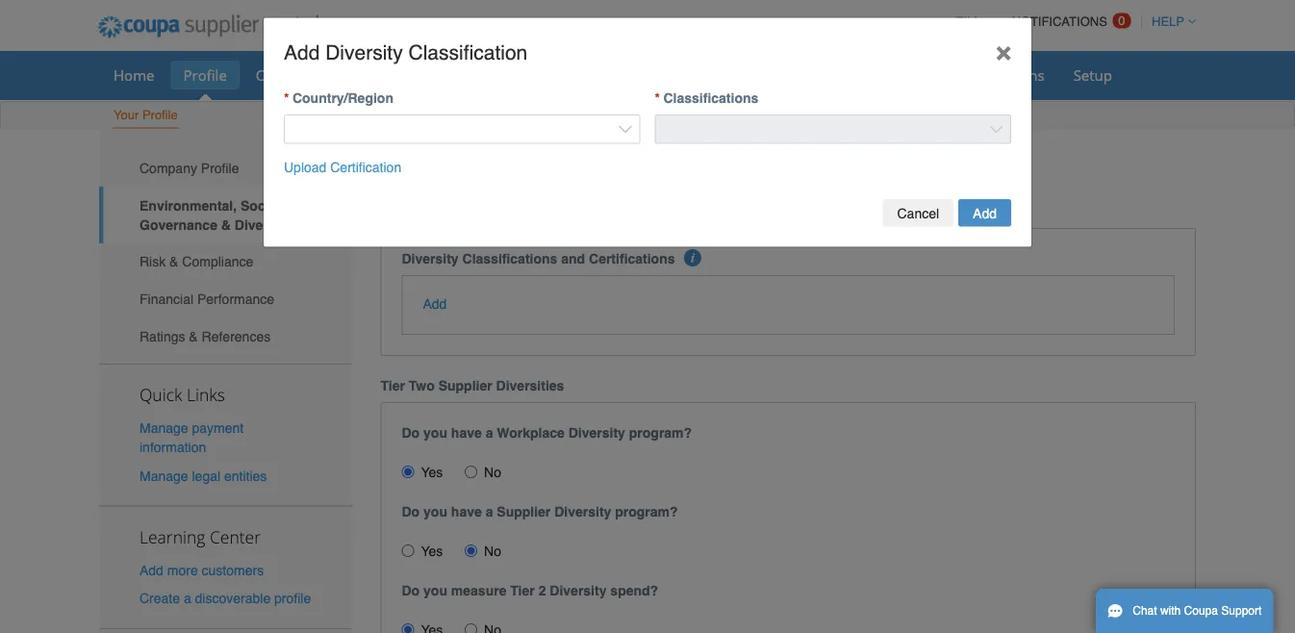 Task type: locate. For each thing, give the bounding box(es) containing it.
1 horizontal spatial social,
[[568, 150, 649, 181]]

1 you from the top
[[424, 425, 447, 441]]

a up measure
[[486, 504, 493, 519]]

2 vertical spatial you
[[424, 583, 447, 598]]

setup
[[1074, 65, 1113, 85]]

profile up environmental, social, governance & diversity 'link'
[[201, 161, 239, 176]]

1 vertical spatial manage
[[140, 468, 188, 484]]

0 vertical spatial classifications
[[664, 90, 759, 106]]

no for supplier
[[484, 544, 501, 559]]

payment
[[192, 421, 244, 436]]

manage up information
[[140, 421, 188, 436]]

measure
[[451, 583, 507, 598]]

add up create
[[140, 562, 164, 578]]

2 * from the left
[[655, 90, 660, 106]]

1 horizontal spatial classifications
[[664, 90, 759, 106]]

2 yes from the top
[[421, 544, 443, 559]]

add for rightmost 'add' button
[[973, 205, 997, 221]]

tier left the two on the bottom of page
[[381, 378, 405, 393]]

no
[[484, 465, 501, 480], [484, 544, 501, 559]]

country/region
[[293, 90, 394, 106]]

add button up the two on the bottom of page
[[423, 294, 447, 314]]

profile right 'your'
[[142, 108, 178, 122]]

ratings
[[140, 329, 185, 344]]

cancel
[[897, 205, 939, 221]]

classifications
[[664, 90, 759, 106], [462, 251, 558, 267]]

2 vertical spatial profile
[[201, 161, 239, 176]]

you for do you have a supplier diversity program?
[[424, 504, 447, 519]]

0 horizontal spatial environmental,
[[140, 198, 237, 213]]

ratings & references
[[140, 329, 271, 344]]

ons
[[1020, 65, 1045, 85]]

0 vertical spatial do
[[402, 425, 420, 441]]

supplier
[[439, 378, 492, 393], [497, 504, 551, 519]]

diversity classifications and certifications
[[402, 251, 675, 267]]

tier left '2'
[[510, 583, 535, 598]]

risk
[[140, 254, 166, 270]]

environmental, down sheets
[[381, 150, 560, 181]]

environmental, social, governance & diversity up compliance
[[140, 198, 292, 232]]

0 vertical spatial have
[[451, 425, 482, 441]]

upload certification
[[284, 159, 401, 175]]

do for do you have a workplace diversity program?
[[402, 425, 420, 441]]

support
[[1222, 604, 1262, 618]]

governance down * classifications
[[656, 150, 803, 181]]

1 vertical spatial profile
[[142, 108, 178, 122]]

add
[[284, 41, 320, 64], [973, 205, 997, 221], [423, 296, 447, 312], [140, 562, 164, 578]]

your profile link
[[113, 103, 179, 128]]

* for * classifications
[[655, 90, 660, 106]]

do for do you have a supplier diversity program?
[[402, 504, 420, 519]]

certifications
[[589, 251, 675, 267]]

1 vertical spatial yes
[[421, 544, 443, 559]]

None radio
[[402, 545, 414, 557], [465, 545, 477, 557], [465, 623, 477, 633], [402, 545, 414, 557], [465, 545, 477, 557], [465, 623, 477, 633]]

environmental, down company profile
[[140, 198, 237, 213]]

1 horizontal spatial tier
[[510, 583, 535, 598]]

learning
[[140, 525, 205, 548]]

have up measure
[[451, 504, 482, 519]]

profile inside 'link'
[[183, 65, 227, 85]]

2 have from the top
[[451, 504, 482, 519]]

environmental,
[[381, 150, 560, 181], [140, 198, 237, 213]]

0 vertical spatial manage
[[140, 421, 188, 436]]

links
[[187, 384, 225, 406]]

None radio
[[402, 466, 414, 478], [465, 466, 477, 478], [402, 623, 414, 633], [402, 466, 414, 478], [465, 466, 477, 478], [402, 623, 414, 633]]

manage down information
[[140, 468, 188, 484]]

0 vertical spatial environmental, social, governance & diversity
[[381, 150, 939, 181]]

1 yes from the top
[[421, 465, 443, 480]]

do
[[402, 425, 420, 441], [402, 504, 420, 519], [402, 583, 420, 598]]

diversities
[[496, 378, 564, 393]]

0 horizontal spatial environmental, social, governance & diversity
[[140, 198, 292, 232]]

have down tier two supplier diversities
[[451, 425, 482, 441]]

1 vertical spatial social,
[[241, 198, 284, 213]]

orders link
[[243, 61, 315, 90]]

1 vertical spatial environmental, social, governance & diversity
[[140, 198, 292, 232]]

2 vertical spatial do
[[402, 583, 420, 598]]

* for * country/region
[[284, 90, 289, 106]]

additional information image
[[684, 249, 701, 267]]

add button right cancel
[[959, 199, 1012, 227]]

3 you from the top
[[424, 583, 447, 598]]

0 vertical spatial no
[[484, 465, 501, 480]]

supplier right the two on the bottom of page
[[439, 378, 492, 393]]

company
[[140, 161, 197, 176]]

0 vertical spatial a
[[486, 425, 493, 441]]

a left workplace
[[486, 425, 493, 441]]

classifications for *
[[664, 90, 759, 106]]

home link
[[101, 61, 167, 90]]

1 vertical spatial program?
[[615, 504, 678, 519]]

0 vertical spatial supplier
[[439, 378, 492, 393]]

program? for do you have a supplier diversity program?
[[615, 504, 678, 519]]

0 vertical spatial environmental,
[[381, 150, 560, 181]]

program? for do you have a workplace diversity program?
[[629, 425, 692, 441]]

*
[[284, 90, 289, 106], [655, 90, 660, 106]]

classifications inside × dialog
[[664, 90, 759, 106]]

×
[[996, 36, 1012, 67]]

governance
[[656, 150, 803, 181], [140, 217, 217, 232]]

manage
[[140, 421, 188, 436], [140, 468, 188, 484]]

1 horizontal spatial *
[[655, 90, 660, 106]]

manage payment information
[[140, 421, 244, 455]]

0 horizontal spatial *
[[284, 90, 289, 106]]

program?
[[629, 425, 692, 441], [615, 504, 678, 519]]

diversity inside × dialog
[[325, 41, 403, 64]]

0 vertical spatial tier
[[381, 378, 405, 393]]

environmental, social, governance & diversity link
[[99, 187, 352, 243]]

environmental, social, governance & diversity down * classifications
[[381, 150, 939, 181]]

learning center
[[140, 525, 261, 548]]

add up the two on the bottom of page
[[423, 296, 447, 312]]

0 vertical spatial add button
[[959, 199, 1012, 227]]

upload
[[284, 159, 327, 175]]

add button
[[959, 199, 1012, 227], [423, 294, 447, 314]]

no up measure
[[484, 544, 501, 559]]

add inside button
[[973, 205, 997, 221]]

1 vertical spatial supplier
[[497, 504, 551, 519]]

tier
[[381, 378, 405, 393], [510, 583, 535, 598]]

yes for do you have a workplace diversity program?
[[421, 465, 443, 480]]

profile for your profile
[[142, 108, 178, 122]]

1 * from the left
[[284, 90, 289, 106]]

1 vertical spatial do
[[402, 504, 420, 519]]

financial performance
[[140, 291, 274, 307]]

add right cancel
[[973, 205, 997, 221]]

have for supplier
[[451, 504, 482, 519]]

1 vertical spatial environmental,
[[140, 198, 237, 213]]

do you have a workplace diversity program?
[[402, 425, 692, 441]]

your profile
[[114, 108, 178, 122]]

2 no from the top
[[484, 544, 501, 559]]

2 do from the top
[[402, 504, 420, 519]]

manage for manage legal entities
[[140, 468, 188, 484]]

risk & compliance
[[140, 254, 253, 270]]

0 horizontal spatial add button
[[423, 294, 447, 314]]

have
[[451, 425, 482, 441], [451, 504, 482, 519]]

1 vertical spatial governance
[[140, 217, 217, 232]]

1 vertical spatial have
[[451, 504, 482, 519]]

your
[[114, 108, 139, 122]]

a right create
[[184, 591, 191, 606]]

yes
[[421, 465, 443, 480], [421, 544, 443, 559]]

profile down "coupa supplier portal" image
[[183, 65, 227, 85]]

1 do from the top
[[402, 425, 420, 441]]

no for workplace
[[484, 465, 501, 480]]

company profile
[[140, 161, 239, 176]]

environmental, social, governance & diversity
[[381, 150, 939, 181], [140, 198, 292, 232]]

0 horizontal spatial tier
[[381, 378, 405, 393]]

profile
[[183, 65, 227, 85], [142, 108, 178, 122], [201, 161, 239, 176]]

0 vertical spatial governance
[[656, 150, 803, 181]]

0 horizontal spatial social,
[[241, 198, 284, 213]]

create
[[140, 591, 180, 606]]

service/time sheets link
[[319, 61, 479, 90]]

service/time
[[332, 65, 418, 85]]

1 vertical spatial you
[[424, 504, 447, 519]]

1 vertical spatial a
[[486, 504, 493, 519]]

you for do you measure tier 2 diversity spend?
[[424, 583, 447, 598]]

do for do you measure tier 2 diversity spend?
[[402, 583, 420, 598]]

a
[[486, 425, 493, 441], [486, 504, 493, 519], [184, 591, 191, 606]]

chat
[[1133, 604, 1157, 618]]

3 do from the top
[[402, 583, 420, 598]]

1 vertical spatial add button
[[423, 294, 447, 314]]

0 vertical spatial you
[[424, 425, 447, 441]]

1 horizontal spatial add button
[[959, 199, 1012, 227]]

1 no from the top
[[484, 465, 501, 480]]

1 vertical spatial classifications
[[462, 251, 558, 267]]

add up orders
[[284, 41, 320, 64]]

do you have a supplier diversity program?
[[402, 504, 678, 519]]

0 vertical spatial program?
[[629, 425, 692, 441]]

diversity
[[325, 41, 403, 64], [836, 150, 939, 181], [235, 217, 292, 232], [402, 251, 459, 267], [569, 425, 625, 441], [555, 504, 611, 519], [550, 583, 607, 598]]

financial
[[140, 291, 193, 307]]

2
[[539, 583, 546, 598]]

0 horizontal spatial supplier
[[439, 378, 492, 393]]

social, inside 'link'
[[241, 198, 284, 213]]

0 vertical spatial yes
[[421, 465, 443, 480]]

0 horizontal spatial governance
[[140, 217, 217, 232]]

0 horizontal spatial classifications
[[462, 251, 558, 267]]

and
[[561, 251, 585, 267]]

you
[[424, 425, 447, 441], [424, 504, 447, 519], [424, 583, 447, 598]]

1 vertical spatial no
[[484, 544, 501, 559]]

orders
[[256, 65, 303, 85]]

entities
[[224, 468, 267, 484]]

governance inside 'link'
[[140, 217, 217, 232]]

company profile link
[[99, 150, 352, 187]]

ratings & references link
[[99, 318, 352, 355]]

information
[[140, 440, 206, 455]]

* country/region
[[284, 90, 394, 106]]

no down workplace
[[484, 465, 501, 480]]

tier two supplier diversities
[[381, 378, 564, 393]]

manage inside manage payment information
[[140, 421, 188, 436]]

1 have from the top
[[451, 425, 482, 441]]

2 manage from the top
[[140, 468, 188, 484]]

0 vertical spatial social,
[[568, 150, 649, 181]]

certification
[[330, 159, 401, 175]]

1 manage from the top
[[140, 421, 188, 436]]

2 you from the top
[[424, 504, 447, 519]]

0 vertical spatial profile
[[183, 65, 227, 85]]

profile for company profile
[[201, 161, 239, 176]]

supplier up do you measure tier 2 diversity spend?
[[497, 504, 551, 519]]

setup link
[[1061, 61, 1125, 90]]

governance up 'risk & compliance'
[[140, 217, 217, 232]]



Task type: describe. For each thing, give the bounding box(es) containing it.
* classifications
[[655, 90, 759, 106]]

yes for do you have a supplier diversity program?
[[421, 544, 443, 559]]

1 horizontal spatial governance
[[656, 150, 803, 181]]

add-ons
[[989, 65, 1045, 85]]

customers
[[202, 562, 264, 578]]

add for add more customers
[[140, 562, 164, 578]]

upload certification button
[[284, 157, 401, 177]]

discoverable
[[195, 591, 271, 606]]

compliance
[[182, 254, 253, 270]]

diversity inside environmental, social, governance & diversity 'link'
[[235, 217, 292, 232]]

environmental, inside 'link'
[[140, 198, 237, 213]]

create a discoverable profile
[[140, 591, 311, 606]]

× dialog
[[263, 17, 1033, 248]]

legal
[[192, 468, 220, 484]]

center
[[210, 525, 261, 548]]

have for workplace
[[451, 425, 482, 441]]

1 vertical spatial tier
[[510, 583, 535, 598]]

& inside 'link'
[[221, 217, 231, 232]]

classification
[[409, 41, 528, 64]]

add for the leftmost 'add' button
[[423, 296, 447, 312]]

add-
[[989, 65, 1020, 85]]

quick links
[[140, 384, 225, 406]]

two
[[409, 378, 435, 393]]

manage legal entities
[[140, 468, 267, 484]]

workplace
[[497, 425, 565, 441]]

manage legal entities link
[[140, 468, 267, 484]]

cancel button
[[883, 199, 954, 227]]

more
[[167, 562, 198, 578]]

coupa
[[1184, 604, 1218, 618]]

1 horizontal spatial supplier
[[497, 504, 551, 519]]

financial performance link
[[99, 281, 352, 318]]

chat with coupa support
[[1133, 604, 1262, 618]]

1 horizontal spatial environmental,
[[381, 150, 560, 181]]

environmental, social, governance & diversity inside 'link'
[[140, 198, 292, 232]]

add more customers link
[[140, 562, 264, 578]]

chat with coupa support button
[[1096, 589, 1274, 633]]

a for supplier
[[486, 504, 493, 519]]

profile
[[274, 591, 311, 606]]

a for workplace
[[486, 425, 493, 441]]

create a discoverable profile link
[[140, 591, 311, 606]]

add diversity classification
[[284, 41, 528, 64]]

spend?
[[611, 583, 658, 598]]

you for do you have a workplace diversity program?
[[424, 425, 447, 441]]

risk & compliance link
[[99, 243, 352, 281]]

coupa supplier portal image
[[85, 3, 333, 51]]

quick
[[140, 384, 182, 406]]

with
[[1161, 604, 1181, 618]]

add-ons link
[[976, 61, 1057, 90]]

manage payment information link
[[140, 421, 244, 455]]

home
[[114, 65, 154, 85]]

manage for manage payment information
[[140, 421, 188, 436]]

performance
[[197, 291, 274, 307]]

service/time sheets
[[332, 65, 467, 85]]

classifications for diversity
[[462, 251, 558, 267]]

profile link
[[171, 61, 239, 90]]

add for add diversity classification
[[284, 41, 320, 64]]

2 vertical spatial a
[[184, 591, 191, 606]]

sheets
[[422, 65, 467, 85]]

1 horizontal spatial environmental, social, governance & diversity
[[381, 150, 939, 181]]

do you measure tier 2 diversity spend?
[[402, 583, 658, 598]]

add more customers
[[140, 562, 264, 578]]

× button
[[976, 18, 1032, 85]]

references
[[202, 329, 271, 344]]



Task type: vqa. For each thing, say whether or not it's contained in the screenshot.
text box
no



